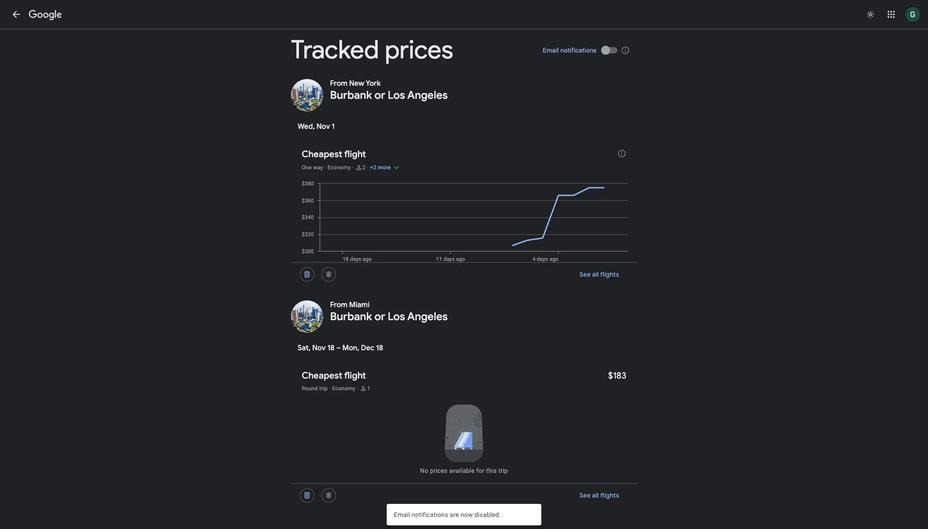 Task type: vqa. For each thing, say whether or not it's contained in the screenshot.
Los
yes



Task type: locate. For each thing, give the bounding box(es) containing it.
0 vertical spatial burbank
[[330, 89, 372, 102]]

1 horizontal spatial 1
[[367, 386, 370, 392]]

1 all from the top
[[593, 271, 599, 279]]

1 2 from the left
[[363, 165, 366, 171]]

1 vertical spatial cheapest flight
[[302, 371, 366, 382]]

burbank down miami
[[330, 310, 372, 324]]

more info element
[[618, 149, 627, 161]]

1 angeles from the top
[[408, 89, 448, 102]]

1 vertical spatial angeles
[[408, 310, 448, 324]]

2 flights from the top
[[601, 492, 619, 500]]

0 vertical spatial prices
[[385, 34, 453, 66]]

1 vertical spatial all
[[593, 492, 599, 500]]

from for york
[[330, 79, 348, 88]]

nov right sat,
[[312, 344, 326, 353]]

flights for los
[[601, 271, 619, 279]]

from
[[330, 79, 348, 88], [330, 301, 348, 310]]

1 or from the top
[[375, 89, 385, 102]]

see all flights
[[580, 271, 619, 279], [580, 492, 619, 500]]

0 vertical spatial all
[[593, 271, 599, 279]]

+
[[370, 165, 373, 171]]

1 cheapest from the top
[[302, 149, 342, 160]]

2 cheapest flight from the top
[[302, 371, 366, 382]]

0 vertical spatial or
[[375, 89, 385, 102]]

go back image
[[11, 9, 22, 20]]

more info image
[[618, 149, 627, 158]]

0 vertical spatial see
[[580, 271, 591, 279]]

18 left –
[[328, 344, 335, 353]]

0 vertical spatial flights
[[601, 271, 619, 279]]

1 from from the top
[[330, 79, 348, 88]]

0 vertical spatial email
[[543, 47, 559, 54]]

2 or from the top
[[375, 310, 385, 324]]

1 vertical spatial economy
[[332, 386, 356, 392]]

trip
[[319, 386, 328, 392], [499, 468, 508, 475]]

1 burbank from the top
[[330, 89, 372, 102]]

cheapest flight for or
[[302, 371, 366, 382]]

from left new
[[330, 79, 348, 88]]

economy left 1 passenger text box
[[332, 386, 356, 392]]

+ 2 more
[[370, 165, 391, 171]]

from miami burbank or los angeles
[[330, 301, 448, 324]]

new
[[349, 79, 364, 88]]

0 horizontal spatial 18
[[328, 344, 335, 353]]

0 vertical spatial notifications
[[561, 47, 597, 54]]

1 right wed,
[[332, 122, 335, 131]]

all for angeles
[[593, 492, 599, 500]]

0 vertical spatial see all flights
[[580, 271, 619, 279]]

2 flight from the top
[[344, 371, 366, 382]]

1 right round trip economy
[[367, 386, 370, 392]]

price history graph application
[[298, 180, 637, 263]]

or
[[375, 89, 385, 102], [375, 310, 385, 324]]

1 los from the top
[[388, 89, 405, 102]]

remove saved flight, one way trip from new york to burbank or los angeles.wed, nov 1 image
[[296, 264, 318, 286]]

economy
[[328, 165, 351, 171], [332, 386, 356, 392]]

1 vertical spatial nov
[[312, 344, 326, 353]]

0 vertical spatial nov
[[317, 122, 330, 131]]

2 angeles from the top
[[408, 310, 448, 324]]

0 horizontal spatial 2
[[363, 165, 366, 171]]

economy right way on the left top of the page
[[328, 165, 351, 171]]

wed,
[[298, 122, 315, 131]]

1 flights from the top
[[601, 271, 619, 279]]

18
[[328, 344, 335, 353], [376, 344, 383, 353]]

2 all from the top
[[593, 492, 599, 500]]

from inside from new york burbank or los angeles
[[330, 79, 348, 88]]

2 2 from the left
[[373, 165, 377, 171]]

cheapest for or
[[302, 371, 342, 382]]

1 vertical spatial burbank
[[330, 310, 372, 324]]

1 flight from the top
[[344, 149, 366, 160]]

economy for one way economy
[[328, 165, 351, 171]]

flight
[[344, 149, 366, 160], [344, 371, 366, 382]]

1 vertical spatial see
[[580, 492, 591, 500]]

notifications
[[561, 47, 597, 54], [412, 512, 448, 519]]

1 vertical spatial email
[[394, 512, 410, 519]]

2 from from the top
[[330, 301, 348, 310]]

2 18 from the left
[[376, 344, 383, 353]]

cheapest
[[302, 149, 342, 160], [302, 371, 342, 382]]

1 vertical spatial trip
[[499, 468, 508, 475]]

tracked
[[291, 34, 379, 66]]

1
[[332, 122, 335, 131], [367, 386, 370, 392]]

1 horizontal spatial email
[[543, 47, 559, 54]]

email for email notifications
[[543, 47, 559, 54]]

1 18 from the left
[[328, 344, 335, 353]]

from new york burbank or los angeles
[[330, 79, 448, 102]]

los inside from miami burbank or los angeles
[[388, 310, 405, 324]]

1 vertical spatial or
[[375, 310, 385, 324]]

1 vertical spatial flights
[[601, 492, 619, 500]]

all
[[593, 271, 599, 279], [593, 492, 599, 500]]

notifications for email notifications are now disabled.
[[412, 512, 448, 519]]

burbank down new
[[330, 89, 372, 102]]

1 see all flights from the top
[[580, 271, 619, 279]]

0 vertical spatial cheapest
[[302, 149, 342, 160]]

round trip economy
[[302, 386, 356, 392]]

$183
[[608, 371, 627, 382]]

flights
[[601, 271, 619, 279], [601, 492, 619, 500]]

0 vertical spatial economy
[[328, 165, 351, 171]]

2 burbank from the top
[[330, 310, 372, 324]]

cheapest flight up round trip economy
[[302, 371, 366, 382]]

nov
[[317, 122, 330, 131], [312, 344, 326, 353]]

trip right this
[[499, 468, 508, 475]]

1 horizontal spatial notifications
[[561, 47, 597, 54]]

burbank
[[330, 89, 372, 102], [330, 310, 372, 324]]

1 vertical spatial cheapest
[[302, 371, 342, 382]]

1 vertical spatial flight
[[344, 371, 366, 382]]

flight down "mon,"
[[344, 371, 366, 382]]

1 horizontal spatial 18
[[376, 344, 383, 353]]

nov right wed,
[[317, 122, 330, 131]]

1 see from the top
[[580, 271, 591, 279]]

email notifications image
[[621, 46, 630, 55]]

angeles
[[408, 89, 448, 102], [408, 310, 448, 324]]

0 horizontal spatial trip
[[319, 386, 328, 392]]

york
[[366, 79, 381, 88]]

1 vertical spatial from
[[330, 301, 348, 310]]

–
[[336, 344, 341, 353]]

0 vertical spatial 1
[[332, 122, 335, 131]]

email
[[543, 47, 559, 54], [394, 512, 410, 519]]

0 vertical spatial cheapest flight
[[302, 149, 366, 160]]

0 horizontal spatial email
[[394, 512, 410, 519]]

0 vertical spatial los
[[388, 89, 405, 102]]

see
[[580, 271, 591, 279], [580, 492, 591, 500]]

0 vertical spatial from
[[330, 79, 348, 88]]

cheapest flight up one way economy in the top left of the page
[[302, 149, 366, 160]]

trip right round
[[319, 386, 328, 392]]

from inside from miami burbank or los angeles
[[330, 301, 348, 310]]

see all flights for los
[[580, 271, 619, 279]]

see for angeles
[[580, 492, 591, 500]]

2 los from the top
[[388, 310, 405, 324]]

from left miami
[[330, 301, 348, 310]]

more
[[378, 165, 391, 171]]

0 horizontal spatial notifications
[[412, 512, 448, 519]]

2 left more
[[373, 165, 377, 171]]

2 see from the top
[[580, 492, 591, 500]]

remove saved flight, round trip from miami to burbank or los angeles.sat, nov 18 – mon, dec 18 image
[[296, 485, 318, 507]]

18 right dec
[[376, 344, 383, 353]]

2
[[363, 165, 366, 171], [373, 165, 377, 171]]

flight for or
[[344, 371, 366, 382]]

see for los
[[580, 271, 591, 279]]

1 cheapest flight from the top
[[302, 149, 366, 160]]

1 vertical spatial los
[[388, 310, 405, 324]]

0 vertical spatial flight
[[344, 149, 366, 160]]

notifications for email notifications
[[561, 47, 597, 54]]

2 cheapest from the top
[[302, 371, 342, 382]]

los inside from new york burbank or los angeles
[[388, 89, 405, 102]]

prices for no prices available for this trip
[[430, 468, 448, 475]]

prices
[[385, 34, 453, 66], [430, 468, 448, 475]]

one way economy
[[302, 165, 351, 171]]

flight up 2 passengers text field
[[344, 149, 366, 160]]

183 US dollars text field
[[608, 371, 627, 382]]

sat,
[[298, 344, 311, 353]]

cheapest up round trip economy
[[302, 371, 342, 382]]

1 vertical spatial prices
[[430, 468, 448, 475]]

los
[[388, 89, 405, 102], [388, 310, 405, 324]]

cheapest flight
[[302, 149, 366, 160], [302, 371, 366, 382]]

1 horizontal spatial 2
[[373, 165, 377, 171]]

2 left +
[[363, 165, 366, 171]]

1 vertical spatial notifications
[[412, 512, 448, 519]]

2 see all flights from the top
[[580, 492, 619, 500]]

cheapest up way on the left top of the page
[[302, 149, 342, 160]]

round
[[302, 386, 318, 392]]

are
[[450, 512, 459, 519]]

1 vertical spatial see all flights
[[580, 492, 619, 500]]

0 vertical spatial angeles
[[408, 89, 448, 102]]



Task type: describe. For each thing, give the bounding box(es) containing it.
available
[[449, 468, 475, 475]]

dec
[[361, 344, 375, 353]]

no
[[420, 468, 428, 475]]

cheapest flight for burbank
[[302, 149, 366, 160]]

email for email notifications are now disabled.
[[394, 512, 410, 519]]

angeles inside from new york burbank or los angeles
[[408, 89, 448, 102]]

wed, nov 1
[[298, 122, 335, 131]]

one
[[302, 165, 312, 171]]

or inside from new york burbank or los angeles
[[375, 89, 385, 102]]

now
[[461, 512, 473, 519]]

this
[[486, 468, 497, 475]]

way
[[313, 165, 323, 171]]

angeles inside from miami burbank or los angeles
[[408, 310, 448, 324]]

0 horizontal spatial 1
[[332, 122, 335, 131]]

disabled.
[[475, 512, 501, 519]]

1 vertical spatial 1
[[367, 386, 370, 392]]

1 passenger text field
[[367, 386, 370, 393]]

email notifications
[[543, 47, 597, 54]]

1 horizontal spatial trip
[[499, 468, 508, 475]]

burbank inside from new york burbank or los angeles
[[330, 89, 372, 102]]

price history graph image
[[298, 180, 637, 263]]

2 passengers text field
[[363, 164, 366, 171]]

no prices available for this trip
[[420, 468, 508, 475]]

for
[[477, 468, 485, 475]]

0 vertical spatial trip
[[319, 386, 328, 392]]

miami
[[349, 301, 370, 310]]

flight for burbank
[[344, 149, 366, 160]]

prices for tracked prices
[[385, 34, 453, 66]]

burbank inside from miami burbank or los angeles
[[330, 310, 372, 324]]

from for burbank
[[330, 301, 348, 310]]

cheapest for burbank
[[302, 149, 342, 160]]

all for los
[[593, 271, 599, 279]]

nov for burbank
[[312, 344, 326, 353]]

sat, nov 18 – mon, dec 18
[[298, 344, 383, 353]]

nov for york
[[317, 122, 330, 131]]

or inside from miami burbank or los angeles
[[375, 310, 385, 324]]

flights for angeles
[[601, 492, 619, 500]]

change appearance image
[[860, 4, 882, 25]]

tracked prices
[[291, 34, 453, 66]]

mon,
[[343, 344, 359, 353]]

see all flights for angeles
[[580, 492, 619, 500]]

email notifications are now disabled.
[[394, 512, 501, 519]]

economy for round trip economy
[[332, 386, 356, 392]]



